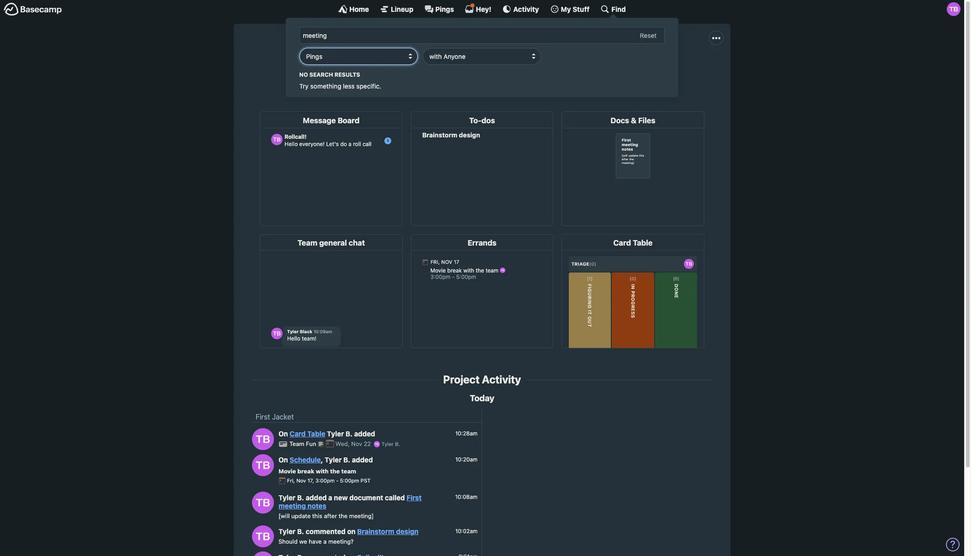 Task type: describe. For each thing, give the bounding box(es) containing it.
my
[[561, 5, 571, 13]]

added for ,       tyler b. added
[[352, 456, 373, 464]]

tyler black image for tyler b. commented on
[[252, 526, 274, 548]]

added for tyler b. added
[[354, 430, 375, 438]]

break
[[298, 468, 315, 475]]

strips
[[539, 63, 557, 71]]

specific.
[[357, 82, 382, 90]]

first meeting notes link
[[279, 494, 422, 510]]

tyler right ','
[[325, 456, 342, 464]]

design
[[396, 528, 419, 536]]

my stuff
[[561, 5, 590, 13]]

activity link
[[503, 5, 539, 14]]

b. up wed, nov 22
[[346, 430, 353, 438]]

lineup
[[391, 5, 414, 13]]

first for first meeting notes
[[407, 494, 422, 502]]

tyler b. commented on brainstorm design
[[279, 528, 419, 536]]

notes
[[308, 502, 327, 510]]

10:28am element
[[456, 430, 478, 437]]

lineup link
[[380, 5, 414, 14]]

project
[[443, 373, 480, 386]]

[will
[[279, 512, 290, 520]]

on for on schedule ,       tyler b. added
[[279, 456, 288, 464]]

the left first
[[355, 63, 366, 71]]

hey! button
[[465, 3, 492, 14]]

rabits
[[504, 63, 522, 71]]

b. for tyler b. commented on brainstorm design
[[297, 528, 304, 536]]

schedule link
[[290, 456, 321, 464]]

10:20am
[[456, 456, 478, 463]]

today
[[470, 393, 495, 403]]

home
[[350, 5, 369, 13]]

1 of from the left
[[404, 63, 411, 71]]

first meeting notes
[[279, 494, 422, 510]]

main element
[[0, 0, 965, 97]]

b. for tyler b. added a new document called
[[297, 494, 304, 502]]

no
[[300, 71, 308, 78]]

try something less specific. alert
[[300, 71, 665, 91]]

tyler b. added a new document called
[[279, 494, 407, 502]]

tyler for tyler b. added a new document called
[[279, 494, 296, 502]]

2 and from the left
[[559, 63, 571, 71]]

card table link
[[290, 430, 326, 438]]

team
[[341, 468, 356, 475]]

tyler black image for on
[[252, 428, 274, 450]]

-
[[336, 478, 339, 484]]

after
[[324, 512, 337, 520]]

no search results try something less specific.
[[300, 71, 382, 90]]

table
[[308, 430, 326, 438]]

activity inside main element
[[514, 5, 539, 13]]

first jacket let's create the first jacket of the company! i am thinking rabits and strips and colors! a lot of colors!
[[314, 42, 651, 71]]

10:08am
[[455, 494, 478, 501]]

pings
[[436, 5, 454, 13]]

10:20am element
[[456, 456, 478, 463]]

1 horizontal spatial nov
[[351, 441, 362, 448]]

on
[[347, 528, 356, 536]]

we
[[300, 538, 307, 546]]

project activity
[[443, 373, 521, 386]]

with
[[316, 468, 329, 475]]

hey!
[[476, 5, 492, 13]]

results
[[335, 71, 361, 78]]

team fun
[[290, 441, 318, 448]]

tyler for tyler b.
[[382, 441, 394, 447]]

tyler black image right the 22
[[374, 441, 380, 448]]

nov inside movie break with the team fri, nov 17, 3:00pm -     5:00pm pst
[[297, 478, 306, 484]]

new
[[334, 494, 348, 502]]

team
[[290, 441, 305, 448]]

schedule
[[290, 456, 321, 464]]

1 vertical spatial activity
[[482, 373, 521, 386]]

tyler b.
[[380, 441, 400, 447]]

let's
[[314, 63, 330, 71]]

1 and from the left
[[524, 63, 537, 71]]

movie
[[279, 468, 296, 475]]

thinking
[[475, 63, 502, 71]]

pings button
[[425, 5, 454, 14]]

first for first jacket let's create the first jacket of the company! i am thinking rabits and strips and colors! a lot of colors!
[[443, 42, 473, 59]]

card
[[290, 430, 306, 438]]

[will update this after the meeting]
[[279, 512, 374, 520]]

home link
[[339, 5, 369, 14]]

Search for… search field
[[300, 27, 665, 44]]

9:51am element
[[459, 554, 478, 556]]

10:02am element
[[456, 528, 478, 535]]

a for added
[[329, 494, 333, 502]]

should we have a meeting?
[[279, 538, 354, 546]]

,
[[321, 456, 323, 464]]

have
[[309, 538, 322, 546]]

lot
[[604, 63, 618, 71]]

1 colors! from the left
[[573, 63, 596, 71]]

brainstorm
[[357, 528, 395, 536]]



Task type: locate. For each thing, give the bounding box(es) containing it.
1 vertical spatial jacket
[[272, 413, 294, 421]]

1 vertical spatial on
[[279, 456, 288, 464]]

jacket for first jacket let's create the first jacket of the company! i am thinking rabits and strips and colors! a lot of colors!
[[476, 42, 522, 59]]

nov left the 22
[[351, 441, 362, 448]]

None reset field
[[636, 30, 662, 41]]

less
[[343, 82, 355, 90]]

2 vertical spatial added
[[306, 494, 327, 502]]

colors! left a
[[573, 63, 596, 71]]

1 horizontal spatial and
[[559, 63, 571, 71]]

on up movie
[[279, 456, 288, 464]]

find
[[612, 5, 626, 13]]

my stuff button
[[550, 5, 590, 14]]

1 horizontal spatial jacket
[[476, 42, 522, 59]]

0 horizontal spatial colors!
[[573, 63, 596, 71]]

on card table tyler b. added
[[279, 430, 375, 438]]

10:02am
[[456, 528, 478, 535]]

a left new
[[329, 494, 333, 502]]

of right lot
[[620, 63, 626, 71]]

first
[[443, 42, 473, 59], [256, 413, 270, 421], [407, 494, 422, 502]]

2 of from the left
[[620, 63, 626, 71]]

meeting]
[[349, 512, 374, 520]]

jacket for first jacket
[[272, 413, 294, 421]]

a
[[329, 494, 333, 502], [324, 538, 327, 546]]

tyler black image for tyler b. added a new document called
[[252, 492, 274, 514]]

tyler right the 22
[[382, 441, 394, 447]]

0 horizontal spatial nov
[[297, 478, 306, 484]]

find button
[[601, 5, 626, 14]]

the left company!
[[413, 63, 423, 71]]

added
[[354, 430, 375, 438], [352, 456, 373, 464], [306, 494, 327, 502]]

the right "after" in the bottom of the page
[[339, 512, 348, 520]]

a for have
[[324, 538, 327, 546]]

2 colors! from the left
[[628, 63, 651, 71]]

the up -
[[330, 468, 340, 475]]

search
[[310, 71, 334, 78]]

0 horizontal spatial tyler black image
[[252, 454, 274, 476]]

jacket up card
[[272, 413, 294, 421]]

movie break with the team fri, nov 17, 3:00pm -     5:00pm pst
[[279, 468, 371, 484]]

the inside movie break with the team fri, nov 17, 3:00pm -     5:00pm pst
[[330, 468, 340, 475]]

jacket
[[476, 42, 522, 59], [272, 413, 294, 421]]

people on this project element
[[501, 72, 527, 101]]

brainstorm design link
[[357, 528, 419, 536]]

activity left my
[[514, 5, 539, 13]]

added down "17,"
[[306, 494, 327, 502]]

on left card
[[279, 430, 288, 438]]

first jacket link
[[256, 413, 294, 421]]

i
[[460, 63, 461, 71]]

10:08am element
[[455, 494, 478, 501]]

0 vertical spatial activity
[[514, 5, 539, 13]]

0 vertical spatial jacket
[[476, 42, 522, 59]]

tyler black image down first jacket link
[[252, 428, 274, 450]]

nov left "17,"
[[297, 478, 306, 484]]

commented
[[306, 528, 346, 536]]

2 on from the top
[[279, 456, 288, 464]]

1 on from the top
[[279, 430, 288, 438]]

tyler
[[327, 430, 344, 438], [382, 441, 394, 447], [325, 456, 342, 464], [279, 494, 296, 502], [279, 528, 296, 536]]

0 vertical spatial a
[[329, 494, 333, 502]]

22
[[364, 441, 371, 448]]

tyler down the fri,
[[279, 494, 296, 502]]

1 horizontal spatial first
[[407, 494, 422, 502]]

0 vertical spatial added
[[354, 430, 375, 438]]

wed, nov 22
[[336, 441, 373, 448]]

0 vertical spatial nov
[[351, 441, 362, 448]]

update
[[291, 512, 311, 520]]

jacket up thinking
[[476, 42, 522, 59]]

jacket inside first jacket let's create the first jacket of the company! i am thinking rabits and strips and colors! a lot of colors!
[[476, 42, 522, 59]]

movie break with the team link
[[279, 468, 356, 475]]

0 horizontal spatial jacket
[[272, 413, 294, 421]]

0 vertical spatial on
[[279, 430, 288, 438]]

2 horizontal spatial first
[[443, 42, 473, 59]]

on
[[279, 430, 288, 438], [279, 456, 288, 464]]

none reset field inside main element
[[636, 30, 662, 41]]

fun
[[306, 441, 316, 448]]

company!
[[425, 63, 458, 71]]

b. up we
[[297, 528, 304, 536]]

tyler up should
[[279, 528, 296, 536]]

5:00pm
[[340, 478, 359, 484]]

0 horizontal spatial a
[[324, 538, 327, 546]]

of right jacket
[[404, 63, 411, 71]]

fri,
[[287, 478, 295, 484]]

pst
[[361, 478, 371, 484]]

0 vertical spatial tyler black image
[[948, 2, 961, 16]]

tyler up wed,
[[327, 430, 344, 438]]

1 vertical spatial added
[[352, 456, 373, 464]]

first jacket
[[256, 413, 294, 421]]

b. right the 22
[[395, 441, 400, 447]]

first
[[368, 63, 381, 71]]

3:00pm
[[316, 478, 335, 484]]

nov
[[351, 441, 362, 448], [297, 478, 306, 484]]

1 vertical spatial a
[[324, 538, 327, 546]]

1 horizontal spatial colors!
[[628, 63, 651, 71]]

called
[[385, 494, 405, 502]]

am
[[463, 63, 473, 71]]

b. up update
[[297, 494, 304, 502]]

jacket
[[382, 63, 402, 71]]

switch accounts image
[[4, 2, 62, 16]]

tyler black image
[[252, 428, 274, 450], [374, 441, 380, 448], [252, 492, 274, 514], [252, 526, 274, 548]]

this
[[312, 512, 323, 520]]

17,
[[308, 478, 314, 484]]

try
[[300, 82, 309, 90]]

0 horizontal spatial of
[[404, 63, 411, 71]]

the
[[355, 63, 366, 71], [413, 63, 423, 71], [330, 468, 340, 475], [339, 512, 348, 520]]

1 horizontal spatial of
[[620, 63, 626, 71]]

tyler for tyler b. commented on brainstorm design
[[279, 528, 296, 536]]

and right strips
[[559, 63, 571, 71]]

0 vertical spatial first
[[443, 42, 473, 59]]

on for on card table tyler b. added
[[279, 430, 288, 438]]

meeting
[[279, 502, 306, 510]]

b. up team
[[344, 456, 350, 464]]

added up the 22
[[354, 430, 375, 438]]

colors! right lot
[[628, 63, 651, 71]]

first inside 'first meeting notes'
[[407, 494, 422, 502]]

something
[[311, 82, 342, 90]]

activity up 'today'
[[482, 373, 521, 386]]

added down the 22
[[352, 456, 373, 464]]

1 vertical spatial tyler black image
[[252, 454, 274, 476]]

create
[[332, 63, 353, 71]]

1 horizontal spatial tyler black image
[[948, 2, 961, 16]]

1 horizontal spatial a
[[329, 494, 333, 502]]

and
[[524, 63, 537, 71], [559, 63, 571, 71]]

a
[[597, 63, 602, 71]]

on schedule ,       tyler b. added
[[279, 456, 373, 464]]

1 vertical spatial nov
[[297, 478, 306, 484]]

a right have
[[324, 538, 327, 546]]

of
[[404, 63, 411, 71], [620, 63, 626, 71]]

0 horizontal spatial and
[[524, 63, 537, 71]]

first inside first jacket let's create the first jacket of the company! i am thinking rabits and strips and colors! a lot of colors!
[[443, 42, 473, 59]]

wed,
[[336, 441, 350, 448]]

first for first jacket
[[256, 413, 270, 421]]

2 vertical spatial first
[[407, 494, 422, 502]]

colors!
[[573, 63, 596, 71], [628, 63, 651, 71]]

tyler black image left [will
[[252, 492, 274, 514]]

meeting?
[[328, 538, 354, 546]]

10:28am
[[456, 430, 478, 437]]

document
[[350, 494, 383, 502]]

tyler black image left should
[[252, 526, 274, 548]]

1 vertical spatial first
[[256, 413, 270, 421]]

should
[[279, 538, 298, 546]]

b. for tyler b.
[[395, 441, 400, 447]]

0 horizontal spatial first
[[256, 413, 270, 421]]

and left strips
[[524, 63, 537, 71]]

tyler black image
[[948, 2, 961, 16], [252, 454, 274, 476]]

stuff
[[573, 5, 590, 13]]



Task type: vqa. For each thing, say whether or not it's contained in the screenshot.
Table at the left of page
yes



